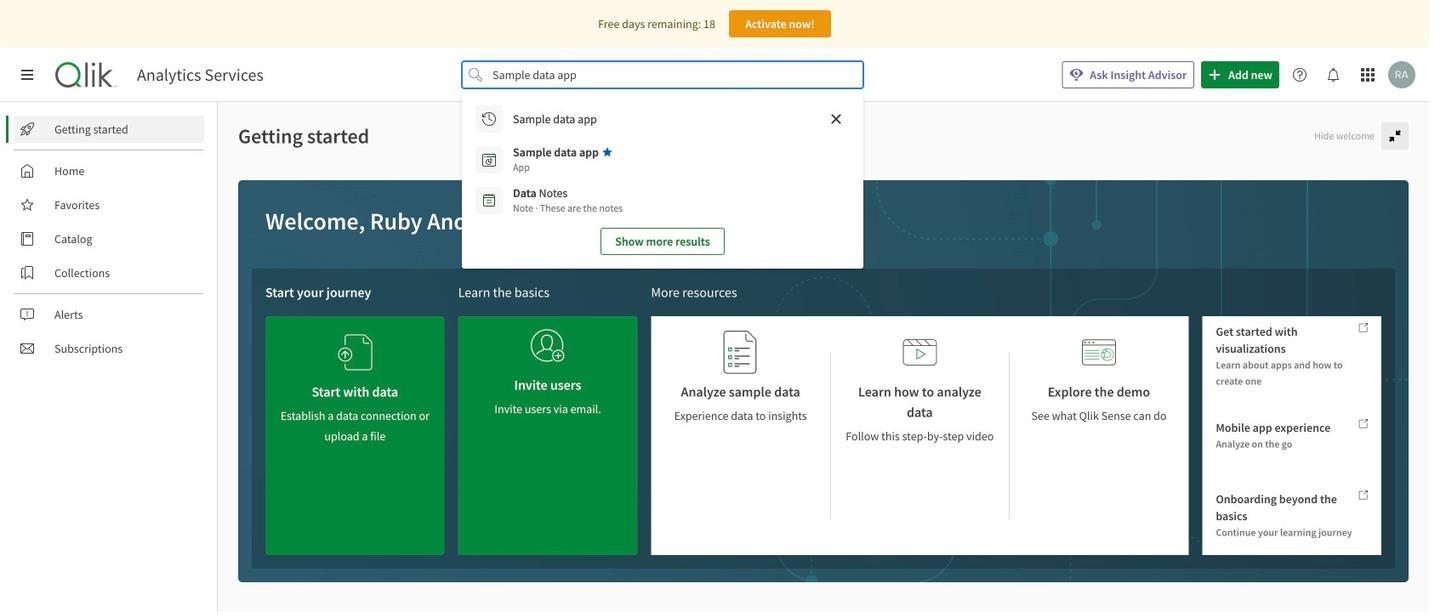 Task type: describe. For each thing, give the bounding box(es) containing it.
invite users image
[[531, 323, 565, 368]]

ruby anderson image
[[1388, 61, 1416, 88]]

sample data app element
[[513, 145, 599, 160]]



Task type: vqa. For each thing, say whether or not it's contained in the screenshot.
third option from the bottom
no



Task type: locate. For each thing, give the bounding box(es) containing it.
main content
[[218, 102, 1429, 612]]

hide welcome image
[[1388, 129, 1402, 143]]

learn how to analyze data image
[[903, 330, 937, 375]]

navigation pane element
[[0, 109, 217, 369]]

these are the notes element
[[513, 201, 623, 216]]

explore the demo image
[[1082, 330, 1116, 375]]

analyze sample data image
[[724, 330, 758, 375]]

analytics services element
[[137, 65, 264, 85]]

Search for content text field
[[489, 61, 836, 88]]

close sidebar menu image
[[20, 68, 34, 82]]

list box
[[469, 99, 857, 262]]



